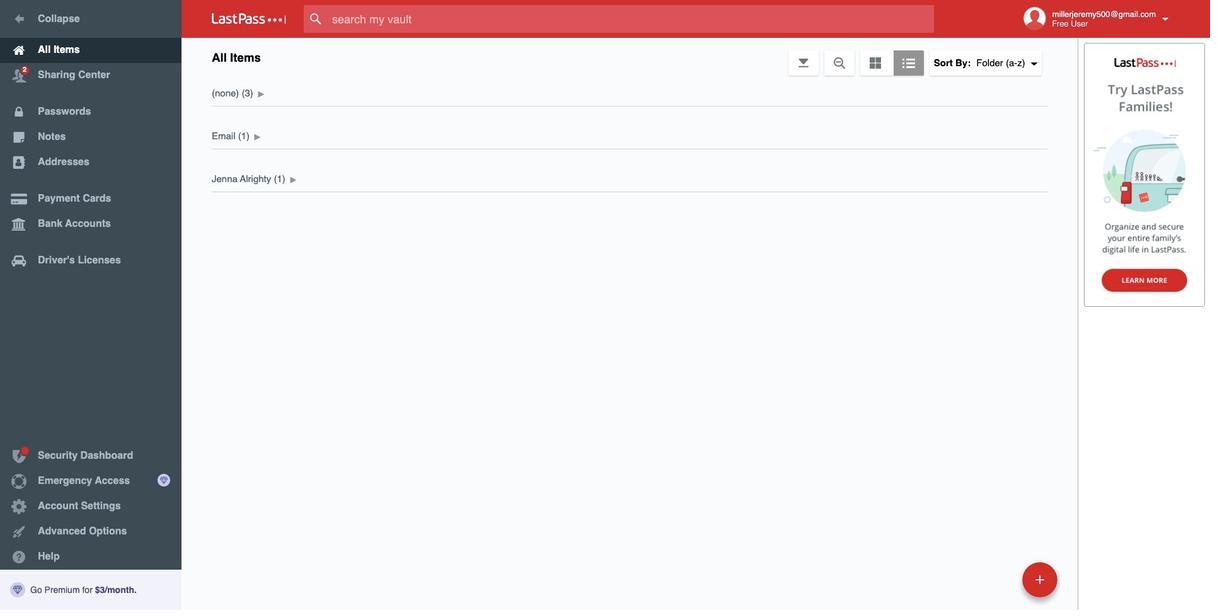 Task type: locate. For each thing, give the bounding box(es) containing it.
vault options navigation
[[182, 38, 1078, 76]]

new item navigation
[[936, 559, 1066, 610]]

search my vault text field
[[304, 5, 959, 33]]

lastpass image
[[212, 13, 286, 25]]



Task type: describe. For each thing, give the bounding box(es) containing it.
Search search field
[[304, 5, 959, 33]]

main navigation navigation
[[0, 0, 182, 610]]

new item element
[[936, 562, 1063, 598]]



Task type: vqa. For each thing, say whether or not it's contained in the screenshot.
New item 'Icon'
no



